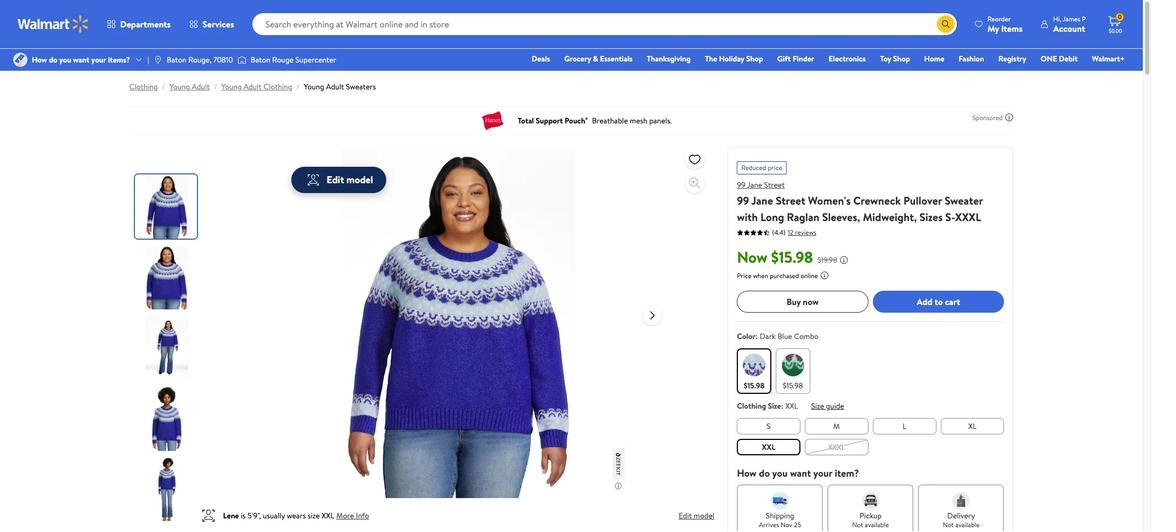 Task type: vqa. For each thing, say whether or not it's contained in the screenshot.
the left want
yes



Task type: describe. For each thing, give the bounding box(es) containing it.
edit model button for "99 jane street women's crewneck pullover sweater with long raglan sleeves, midweight, sizes s-xxxl" image
[[292, 167, 387, 193]]

how do you want your item?
[[737, 467, 860, 480]]

reduced
[[742, 163, 767, 172]]

add
[[917, 296, 933, 308]]

home link
[[920, 53, 950, 65]]

not for delivery
[[943, 520, 954, 530]]

your for items?
[[91, 54, 106, 65]]

xxl inside lene is 5'9" , usually wears size xxl more info
[[322, 511, 334, 522]]

delivery not available
[[943, 511, 980, 530]]

account
[[1054, 22, 1086, 34]]

you for how do you want your item?
[[773, 467, 788, 480]]

m button
[[805, 418, 869, 435]]

women's
[[809, 193, 851, 208]]

fashion link
[[954, 53, 990, 65]]

want for item?
[[791, 467, 812, 480]]

baton rouge supercenter
[[251, 54, 337, 65]]

Walmart Site-Wide search field
[[252, 13, 957, 35]]

xxxl inside button
[[829, 442, 846, 453]]

clothing link
[[129, 81, 158, 92]]

supercenter
[[296, 54, 337, 65]]

thanksgiving
[[647, 53, 691, 64]]

james
[[1063, 14, 1081, 23]]

reorder my items
[[988, 14, 1023, 34]]

intent image for pickup image
[[862, 492, 880, 510]]

combo
[[795, 331, 819, 342]]

young adult clothing link
[[222, 81, 292, 92]]

0 vertical spatial jane
[[748, 180, 763, 191]]

blue
[[778, 331, 793, 342]]

3 adult from the left
[[326, 81, 344, 92]]

reduced price
[[742, 163, 783, 172]]

services
[[203, 18, 234, 30]]

zeekit try on image
[[202, 510, 214, 522]]

available for delivery
[[956, 520, 980, 530]]

now
[[737, 246, 768, 268]]

$19.98
[[818, 255, 838, 266]]

baton rouge, 70810
[[167, 54, 233, 65]]

the holiday shop link
[[701, 53, 769, 65]]

thanksgiving link
[[642, 53, 696, 65]]

baton for baton rouge, 70810
[[167, 54, 187, 65]]

shipping
[[766, 511, 795, 522]]

usually
[[263, 511, 285, 522]]

(4.4)
[[773, 228, 786, 237]]

2 99 from the top
[[737, 193, 750, 208]]

hi,
[[1054, 14, 1062, 23]]

zoom image modal image
[[689, 177, 702, 190]]

do for how do you want your item?
[[759, 467, 770, 480]]

s-
[[946, 210, 956, 225]]

available for pickup
[[865, 520, 890, 530]]

sleeves,
[[823, 210, 861, 225]]

learn more about strikethrough prices image
[[840, 256, 849, 265]]

clear search field text image
[[924, 20, 933, 28]]

now $15.98
[[737, 246, 813, 268]]

99 jane street women's crewneck pullover sweater with long raglan sleeves, midweight, sizes s-xxxl - image 5 of 8 image
[[135, 458, 199, 522]]

1 young from the left
[[170, 81, 190, 92]]

price
[[768, 163, 783, 172]]

1 vertical spatial model
[[694, 511, 715, 522]]

want for items?
[[73, 54, 89, 65]]

0 vertical spatial street
[[765, 180, 785, 191]]

edit model button for zeekit try on "image"
[[670, 507, 715, 525]]

holiday
[[719, 53, 745, 64]]

99 jane street 99 jane street women's crewneck pullover sweater with long raglan sleeves, midweight, sizes s-xxxl
[[737, 180, 984, 225]]

nov
[[781, 520, 793, 530]]

zeekit tooltip image
[[613, 446, 625, 490]]

debit
[[1060, 53, 1078, 64]]

delivery
[[948, 511, 976, 522]]

intent image for delivery image
[[953, 492, 971, 510]]

price
[[737, 271, 752, 281]]

young adult link
[[170, 81, 210, 92]]

12 reviews link
[[786, 228, 817, 237]]

$0.00
[[1109, 27, 1123, 35]]

size
[[308, 511, 320, 522]]

s button
[[737, 418, 801, 435]]

how for how do you want your items?
[[32, 54, 47, 65]]

clothing for clothing size : xxl
[[737, 401, 767, 412]]

12
[[788, 228, 794, 237]]

fashion
[[959, 53, 985, 64]]

2 young from the left
[[222, 81, 242, 92]]

 image for baton rouge, 70810
[[154, 55, 162, 64]]

buy now button
[[737, 291, 869, 313]]

0 horizontal spatial edit
[[327, 173, 344, 187]]

raglan
[[787, 210, 820, 225]]

finder
[[793, 53, 815, 64]]

xxl inside the xxl button
[[762, 442, 776, 453]]

toy shop link
[[876, 53, 916, 65]]

sweater
[[945, 193, 984, 208]]

is
[[241, 511, 246, 522]]

2 / from the left
[[214, 81, 217, 92]]

one debit link
[[1036, 53, 1083, 65]]

cart
[[946, 296, 961, 308]]

essentials
[[600, 53, 633, 64]]

1 horizontal spatial edit
[[679, 511, 692, 522]]

sponsored
[[973, 113, 1003, 122]]

sizes
[[920, 210, 943, 225]]

|
[[148, 54, 149, 65]]

s
[[767, 421, 771, 432]]

clothing / young adult / young adult clothing / young adult sweaters
[[129, 81, 376, 92]]

shipping arrives nov 25
[[759, 511, 802, 530]]

size guide
[[812, 401, 845, 412]]

5'9"
[[248, 511, 259, 522]]

l button
[[873, 418, 937, 435]]

buy
[[787, 296, 801, 308]]

electronics link
[[824, 53, 871, 65]]

rouge,
[[188, 54, 212, 65]]

grocery & essentials link
[[560, 53, 638, 65]]

toy shop
[[881, 53, 911, 64]]

ad disclaimer and feedback for skylinedisplayad image
[[1005, 113, 1014, 122]]

99 jane street women's crewneck pullover sweater with long raglan sleeves, midweight, sizes s-xxxl - image 1 of 8 image
[[135, 175, 199, 239]]



Task type: locate. For each thing, give the bounding box(es) containing it.
1 horizontal spatial model
[[694, 511, 715, 522]]

legal information image
[[821, 271, 829, 280]]

1 vertical spatial 99
[[737, 193, 750, 208]]

Search search field
[[252, 13, 957, 35]]

not for pickup
[[853, 520, 864, 530]]

baton for baton rouge supercenter
[[251, 54, 270, 65]]

my
[[988, 22, 1000, 34]]

services button
[[180, 11, 244, 37]]

xxxl
[[956, 210, 982, 225], [829, 442, 846, 453]]

1 horizontal spatial clothing
[[264, 81, 292, 92]]

edit model
[[327, 173, 373, 187], [679, 511, 715, 522]]

xxxl down m
[[829, 442, 846, 453]]

the
[[705, 53, 718, 64]]

1 $15.98 button from the left
[[737, 349, 772, 394]]

25
[[795, 520, 802, 530]]

deals link
[[527, 53, 555, 65]]

1 available from the left
[[865, 520, 890, 530]]

2 size from the left
[[812, 401, 825, 412]]

0 horizontal spatial xxl
[[322, 511, 334, 522]]

xxxl button
[[805, 439, 869, 456]]

1 vertical spatial want
[[791, 467, 812, 480]]

clothing down |
[[129, 81, 158, 92]]

0 vertical spatial xxxl
[[956, 210, 982, 225]]

1 vertical spatial edit model
[[679, 511, 715, 522]]

one
[[1041, 53, 1058, 64]]

 image
[[238, 54, 246, 65], [154, 55, 162, 64]]

1 99 from the top
[[737, 180, 746, 191]]

70810
[[213, 54, 233, 65]]

clothing down rouge
[[264, 81, 292, 92]]

adult down rouge,
[[192, 81, 210, 92]]

xxl right size
[[322, 511, 334, 522]]

adult
[[192, 81, 210, 92], [244, 81, 262, 92], [326, 81, 344, 92]]

1 vertical spatial street
[[776, 193, 806, 208]]

1 vertical spatial how
[[737, 467, 757, 480]]

crewneck
[[854, 193, 901, 208]]

want left items?
[[73, 54, 89, 65]]

m
[[834, 421, 840, 432]]

0 horizontal spatial shop
[[747, 53, 764, 64]]

not inside pickup not available
[[853, 520, 864, 530]]

available down intent image for pickup
[[865, 520, 890, 530]]

items
[[1002, 22, 1023, 34]]

not inside delivery not available
[[943, 520, 954, 530]]

0 horizontal spatial  image
[[154, 55, 162, 64]]

1 horizontal spatial $15.98 button
[[776, 349, 811, 394]]

: left dark
[[756, 331, 758, 342]]

price when purchased online
[[737, 271, 818, 281]]

2 horizontal spatial young
[[304, 81, 324, 92]]

 image
[[13, 53, 27, 67]]

1 horizontal spatial you
[[773, 467, 788, 480]]

color list
[[735, 346, 1007, 396]]

1 horizontal spatial adult
[[244, 81, 262, 92]]

1 / from the left
[[162, 81, 165, 92]]

hi, james p account
[[1054, 14, 1086, 34]]

0 horizontal spatial available
[[865, 520, 890, 530]]

size
[[768, 401, 782, 412], [812, 401, 825, 412]]

0 horizontal spatial clothing
[[129, 81, 158, 92]]

available down intent image for delivery
[[956, 520, 980, 530]]

lene is 5'9" , usually wears size xxl more info
[[223, 511, 369, 522]]

0 vertical spatial 99
[[737, 180, 746, 191]]

walmart+
[[1093, 53, 1125, 64]]

now
[[803, 296, 819, 308]]

you up intent image for shipping
[[773, 467, 788, 480]]

3 young from the left
[[304, 81, 324, 92]]

2 baton from the left
[[251, 54, 270, 65]]

 image right |
[[154, 55, 162, 64]]

next media item image
[[646, 309, 660, 322]]

2 horizontal spatial xxl
[[786, 401, 798, 412]]

1 horizontal spatial baton
[[251, 54, 270, 65]]

/ down baton rouge supercenter
[[297, 81, 300, 92]]

&
[[593, 53, 598, 64]]

your left items?
[[91, 54, 106, 65]]

jane down reduced
[[748, 180, 763, 191]]

0 horizontal spatial your
[[91, 54, 106, 65]]

1 vertical spatial jane
[[752, 193, 774, 208]]

0 vertical spatial your
[[91, 54, 106, 65]]

$15.98 button down color
[[737, 349, 772, 394]]

xxl
[[786, 401, 798, 412], [762, 442, 776, 453], [322, 511, 334, 522]]

registry link
[[994, 53, 1032, 65]]

do down the xxl button
[[759, 467, 770, 480]]

1 vertical spatial :
[[782, 401, 784, 412]]

your
[[91, 54, 106, 65], [814, 467, 833, 480]]

edit
[[327, 173, 344, 187], [679, 511, 692, 522]]

electronics
[[829, 53, 866, 64]]

size up s
[[768, 401, 782, 412]]

pullover
[[904, 193, 943, 208]]

young down supercenter
[[304, 81, 324, 92]]

you down the walmart image
[[59, 54, 71, 65]]

xxl button
[[737, 439, 801, 456]]

1 horizontal spatial young
[[222, 81, 242, 92]]

1 not from the left
[[853, 520, 864, 530]]

young down baton rouge, 70810
[[170, 81, 190, 92]]

lene
[[223, 511, 239, 522]]

:
[[756, 331, 758, 342], [782, 401, 784, 412]]

xxl down s
[[762, 442, 776, 453]]

jane down 99 jane street link
[[752, 193, 774, 208]]

3 / from the left
[[297, 81, 300, 92]]

toy
[[881, 53, 892, 64]]

99 jane street women's crewneck pullover sweater with long raglan sleeves, midweight, sizes s-xxxl - image 4 of 8 image
[[135, 387, 199, 451]]

0 vertical spatial do
[[49, 54, 57, 65]]

2 adult from the left
[[244, 81, 262, 92]]

color : dark blue combo
[[737, 331, 819, 342]]

1 horizontal spatial size
[[812, 401, 825, 412]]

available
[[865, 520, 890, 530], [956, 520, 980, 530]]

1 horizontal spatial how
[[737, 467, 757, 480]]

1 baton from the left
[[167, 54, 187, 65]]

0 vertical spatial how
[[32, 54, 47, 65]]

registry
[[999, 53, 1027, 64]]

0 vertical spatial edit model
[[327, 173, 373, 187]]

1 horizontal spatial want
[[791, 467, 812, 480]]

shop right toy on the top
[[894, 53, 911, 64]]

1 horizontal spatial shop
[[894, 53, 911, 64]]

0 horizontal spatial model
[[347, 173, 373, 187]]

0 vertical spatial edit
[[327, 173, 344, 187]]

2 vertical spatial xxl
[[322, 511, 334, 522]]

1 horizontal spatial xxxl
[[956, 210, 982, 225]]

2 horizontal spatial clothing
[[737, 401, 767, 412]]

/ right 'young adult' link
[[214, 81, 217, 92]]

street up raglan
[[776, 193, 806, 208]]

0 horizontal spatial how
[[32, 54, 47, 65]]

long
[[761, 210, 785, 225]]

available inside delivery not available
[[956, 520, 980, 530]]

1 horizontal spatial :
[[782, 401, 784, 412]]

how for how do you want your item?
[[737, 467, 757, 480]]

2 available from the left
[[956, 520, 980, 530]]

99 up with on the right of the page
[[737, 193, 750, 208]]

0 horizontal spatial edit model
[[327, 173, 373, 187]]

how down the xxl button
[[737, 467, 757, 480]]

street down 'price'
[[765, 180, 785, 191]]

how
[[32, 54, 47, 65], [737, 467, 757, 480]]

 image right 70810 at the left of the page
[[238, 54, 246, 65]]

model
[[347, 173, 373, 187], [694, 511, 715, 522]]

baton left rouge
[[251, 54, 270, 65]]

0 horizontal spatial you
[[59, 54, 71, 65]]

1 horizontal spatial edit model
[[679, 511, 715, 522]]

reviews
[[796, 228, 817, 237]]

$15.98 button
[[737, 349, 772, 394], [776, 349, 811, 394]]

more info button
[[334, 507, 369, 525]]

2 not from the left
[[943, 520, 954, 530]]

how down the walmart image
[[32, 54, 47, 65]]

add to cart button
[[873, 291, 1005, 313]]

walmart+ link
[[1088, 53, 1130, 65]]

,
[[259, 511, 261, 522]]

shop right holiday
[[747, 53, 764, 64]]

1 vertical spatial xxxl
[[829, 442, 846, 453]]

0 vertical spatial you
[[59, 54, 71, 65]]

0 horizontal spatial do
[[49, 54, 57, 65]]

gift finder
[[778, 53, 815, 64]]

2 $15.98 button from the left
[[776, 349, 811, 394]]

0 horizontal spatial not
[[853, 520, 864, 530]]

1 vertical spatial do
[[759, 467, 770, 480]]

dark
[[760, 331, 776, 342]]

l
[[903, 421, 907, 432]]

1 horizontal spatial available
[[956, 520, 980, 530]]

1 horizontal spatial do
[[759, 467, 770, 480]]

0 horizontal spatial young
[[170, 81, 190, 92]]

xl button
[[941, 418, 1005, 435]]

clothing for clothing / young adult / young adult clothing / young adult sweaters
[[129, 81, 158, 92]]

not down intent image for delivery
[[943, 520, 954, 530]]

you for how do you want your items?
[[59, 54, 71, 65]]

purchased
[[770, 271, 800, 281]]

your for item?
[[814, 467, 833, 480]]

want down the xxl button
[[791, 467, 812, 480]]

gift finder link
[[773, 53, 820, 65]]

xl
[[969, 421, 977, 432]]

1 size from the left
[[768, 401, 782, 412]]

not
[[853, 520, 864, 530], [943, 520, 954, 530]]

1 horizontal spatial  image
[[238, 54, 246, 65]]

p
[[1083, 14, 1086, 23]]

$15.98 button down "blue"
[[776, 349, 811, 394]]

available inside pickup not available
[[865, 520, 890, 530]]

grocery & essentials
[[565, 53, 633, 64]]

0 horizontal spatial $15.98 button
[[737, 349, 772, 394]]

clothing size list
[[735, 416, 1007, 458]]

shop
[[747, 53, 764, 64], [894, 53, 911, 64]]

0 horizontal spatial adult
[[192, 81, 210, 92]]

1 horizontal spatial not
[[943, 520, 954, 530]]

departments
[[120, 18, 171, 30]]

adult down baton rouge supercenter
[[244, 81, 262, 92]]

2 shop from the left
[[894, 53, 911, 64]]

your left item?
[[814, 467, 833, 480]]

to
[[935, 296, 943, 308]]

99 jane street women's crewneck pullover sweater with long raglan sleeves, midweight, sizes s-xxxl - image 2 of 8 image
[[135, 245, 199, 310]]

baton left rouge,
[[167, 54, 187, 65]]

add to favorites list, 99 jane street women's crewneck pullover sweater with long raglan sleeves, midweight, sizes s-xxxl image
[[689, 152, 702, 166]]

 image for baton rouge supercenter
[[238, 54, 246, 65]]

0 horizontal spatial edit model button
[[292, 167, 387, 193]]

clothing up s button
[[737, 401, 767, 412]]

0 horizontal spatial want
[[73, 54, 89, 65]]

0 vertical spatial :
[[756, 331, 758, 342]]

wears
[[287, 511, 306, 522]]

99 down reduced
[[737, 180, 746, 191]]

0 horizontal spatial size
[[768, 401, 782, 412]]

0 horizontal spatial :
[[756, 331, 758, 342]]

one debit
[[1041, 53, 1078, 64]]

info
[[356, 511, 369, 522]]

0 vertical spatial want
[[73, 54, 89, 65]]

1 vertical spatial edit model button
[[670, 507, 715, 525]]

xxxl down sweater at the right top of page
[[956, 210, 982, 225]]

clothing
[[129, 81, 158, 92], [264, 81, 292, 92], [737, 401, 767, 412]]

edit model button
[[292, 167, 387, 193], [670, 507, 715, 525]]

size left the guide
[[812, 401, 825, 412]]

1 horizontal spatial /
[[214, 81, 217, 92]]

1 vertical spatial edit
[[679, 511, 692, 522]]

xxxl inside 99 jane street 99 jane street women's crewneck pullover sweater with long raglan sleeves, midweight, sizes s-xxxl
[[956, 210, 982, 225]]

0 vertical spatial model
[[347, 173, 373, 187]]

99 jane street women's crewneck pullover sweater with long raglan sleeves, midweight, sizes s-xxxl image
[[283, 147, 634, 498]]

reorder
[[988, 14, 1011, 23]]

walmart image
[[18, 15, 89, 33]]

1 shop from the left
[[747, 53, 764, 64]]

not down intent image for pickup
[[853, 520, 864, 530]]

young down 70810 at the left of the page
[[222, 81, 242, 92]]

2 horizontal spatial /
[[297, 81, 300, 92]]

2 horizontal spatial adult
[[326, 81, 344, 92]]

0 horizontal spatial xxxl
[[829, 442, 846, 453]]

/ right clothing "link"
[[162, 81, 165, 92]]

: up s button
[[782, 401, 784, 412]]

young
[[170, 81, 190, 92], [222, 81, 242, 92], [304, 81, 324, 92]]

color
[[737, 331, 756, 342]]

0 horizontal spatial /
[[162, 81, 165, 92]]

young adult sweaters link
[[304, 81, 376, 92]]

99 jane street women's crewneck pullover sweater with long raglan sleeves, midweight, sizes s-xxxl - image 3 of 8 image
[[135, 316, 199, 380]]

1 vertical spatial you
[[773, 467, 788, 480]]

1 vertical spatial xxl
[[762, 442, 776, 453]]

xxl up s button
[[786, 401, 798, 412]]

guide
[[826, 401, 845, 412]]

$15.98
[[772, 246, 813, 268], [744, 380, 765, 391], [783, 380, 804, 391]]

0 horizontal spatial baton
[[167, 54, 187, 65]]

99 jane street link
[[737, 180, 785, 191]]

1 vertical spatial your
[[814, 467, 833, 480]]

arrives
[[759, 520, 780, 530]]

do down the walmart image
[[49, 54, 57, 65]]

search icon image
[[942, 20, 951, 29]]

sweaters
[[346, 81, 376, 92]]

adult left sweaters
[[326, 81, 344, 92]]

0 vertical spatial xxl
[[786, 401, 798, 412]]

deals
[[532, 53, 550, 64]]

1 horizontal spatial xxl
[[762, 442, 776, 453]]

intent image for shipping image
[[772, 492, 789, 510]]

do for how do you want your items?
[[49, 54, 57, 65]]

jane
[[748, 180, 763, 191], [752, 193, 774, 208]]

add to cart
[[917, 296, 961, 308]]

1 adult from the left
[[192, 81, 210, 92]]

1 horizontal spatial edit model button
[[670, 507, 715, 525]]

0 vertical spatial edit model button
[[292, 167, 387, 193]]

1 horizontal spatial your
[[814, 467, 833, 480]]



